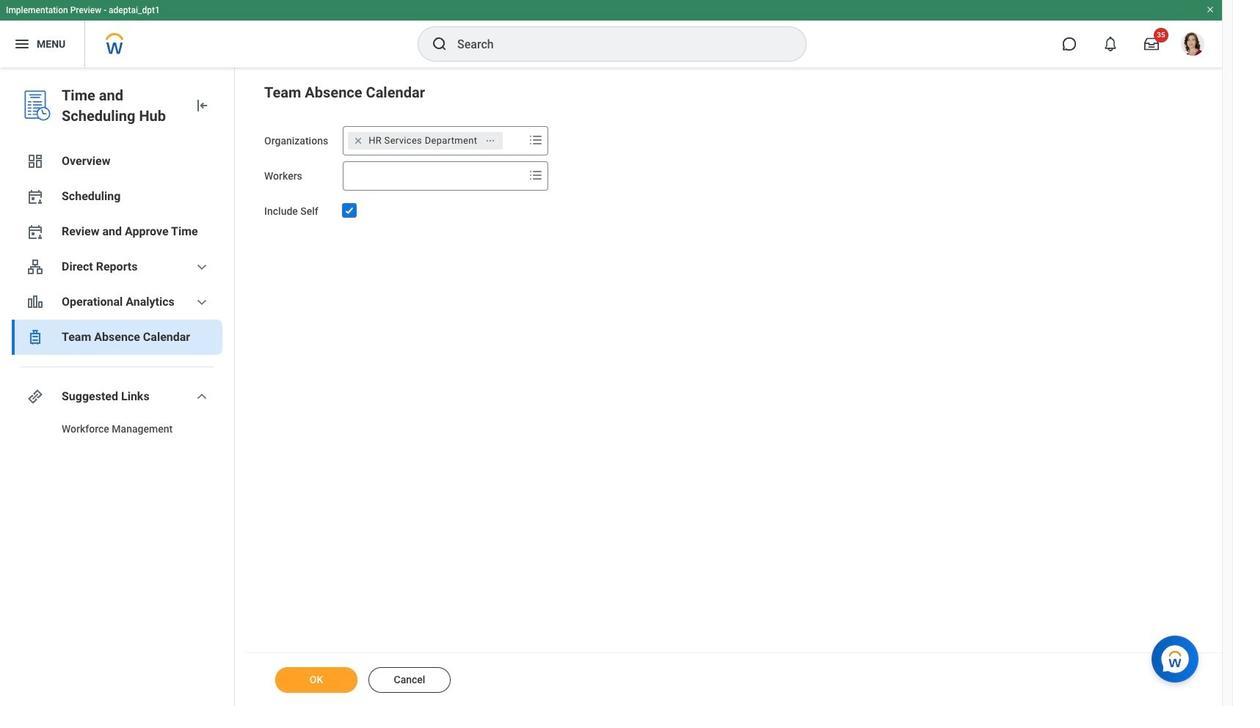 Task type: locate. For each thing, give the bounding box(es) containing it.
chevron down small image
[[193, 294, 211, 311], [193, 388, 211, 406]]

time and scheduling hub element
[[62, 85, 181, 126]]

search image
[[431, 35, 449, 53]]

1 vertical spatial calendar user solid image
[[26, 223, 44, 241]]

calendar user solid image
[[26, 188, 44, 206], [26, 223, 44, 241]]

justify image
[[13, 35, 31, 53]]

calendar user solid image up view team icon
[[26, 223, 44, 241]]

1 calendar user solid image from the top
[[26, 188, 44, 206]]

1 vertical spatial chevron down small image
[[193, 388, 211, 406]]

hr services department, press delete to clear value. option
[[348, 132, 503, 150]]

calendar user solid image down dashboard 'image'
[[26, 188, 44, 206]]

view team image
[[26, 258, 44, 276]]

chevron down small image
[[193, 258, 211, 276]]

related actions image
[[486, 136, 496, 146]]

transformation import image
[[193, 97, 211, 115]]

hr services department element
[[369, 134, 477, 148]]

Search field
[[344, 163, 524, 189]]

2 chevron down small image from the top
[[193, 388, 211, 406]]

0 vertical spatial chevron down small image
[[193, 294, 211, 311]]

dashboard image
[[26, 153, 44, 170]]

chevron down small image for the link image
[[193, 388, 211, 406]]

0 vertical spatial calendar user solid image
[[26, 188, 44, 206]]

task timeoff image
[[26, 329, 44, 347]]

banner
[[0, 0, 1222, 68]]

1 chevron down small image from the top
[[193, 294, 211, 311]]



Task type: vqa. For each thing, say whether or not it's contained in the screenshot.
chevron left small icon
no



Task type: describe. For each thing, give the bounding box(es) containing it.
chevron down small image for the chart icon at the left of page
[[193, 294, 211, 311]]

prompts image
[[527, 167, 545, 184]]

close environment banner image
[[1206, 5, 1215, 14]]

chart image
[[26, 294, 44, 311]]

notifications large image
[[1103, 37, 1118, 51]]

Search Workday  search field
[[457, 28, 776, 60]]

2 calendar user solid image from the top
[[26, 223, 44, 241]]

prompts image
[[527, 131, 545, 149]]

inbox large image
[[1145, 37, 1159, 51]]

profile logan mcneil image
[[1181, 32, 1205, 59]]

x small image
[[351, 134, 366, 148]]

navigation pane region
[[0, 68, 235, 707]]

link image
[[26, 388, 44, 406]]

check small image
[[341, 202, 358, 220]]



